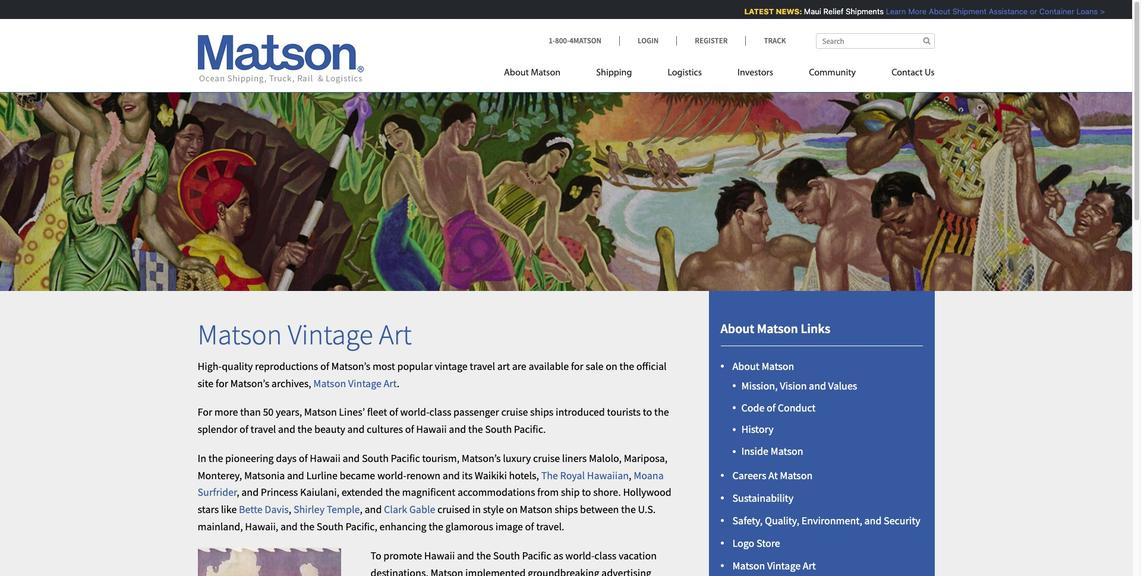 Task type: locate. For each thing, give the bounding box(es) containing it.
0 vertical spatial world-
[[400, 406, 430, 419]]

clark gable link
[[384, 503, 435, 517]]

cruise up pacific.
[[501, 406, 528, 419]]

2 vertical spatial matson's
[[462, 452, 501, 465]]

cruise inside in the pioneering days of hawaii and south pacific tourism, matson's luxury cruise liners malolo, mariposa, monterey, matsonia and lurline became world-renown and its waikiki hotels,
[[533, 452, 560, 465]]

logistics
[[668, 68, 702, 78]]

environment,
[[802, 514, 863, 528]]

>
[[1099, 7, 1103, 16]]

lines'
[[339, 406, 365, 419]]

hawaii right promote
[[424, 549, 455, 563]]

vintage up reproductions
[[288, 317, 373, 353]]

1 horizontal spatial about matson
[[733, 359, 795, 373]]

tourism,
[[422, 452, 460, 465]]

ships up pacific.
[[530, 406, 554, 419]]

store
[[757, 537, 780, 550]]

matson's
[[331, 360, 371, 373], [230, 377, 269, 390], [462, 452, 501, 465]]

and inside to promote hawaii and the south pacific as world-class vacation destinations, matson implemented groundbreaking advertisin
[[457, 549, 474, 563]]

0 vertical spatial about matson
[[504, 68, 561, 78]]

0 vertical spatial ships
[[530, 406, 554, 419]]

of inside cruised in style on matson ships between the u.s. mainland, hawaii, and the south pacific, enhancing the glamorous image of travel.
[[525, 520, 534, 534]]

class left vacation
[[595, 549, 617, 563]]

ships inside for more than 50 years, matson lines' fleet of world-class passenger cruise ships introduced tourists to the splendor of travel and the beauty and cultures of hawaii and the south pacific.
[[530, 406, 554, 419]]

class left the passenger
[[430, 406, 452, 419]]

travel
[[470, 360, 495, 373], [251, 423, 276, 436]]

hotels,
[[509, 469, 539, 483]]

as
[[554, 549, 563, 563]]

matson's up the 'matson vintage art .'
[[331, 360, 371, 373]]

or
[[1028, 7, 1036, 16]]

for left sale
[[571, 360, 584, 373]]

news:
[[774, 7, 800, 16]]

0 vertical spatial travel
[[470, 360, 495, 373]]

of right cultures at left
[[405, 423, 414, 436]]

0 vertical spatial matson vintage art link
[[313, 377, 397, 390]]

loans
[[1075, 7, 1096, 16]]

2 vertical spatial world-
[[566, 549, 595, 563]]

cruise
[[501, 406, 528, 419], [533, 452, 560, 465]]

implemented
[[466, 566, 526, 577]]

and down davis
[[281, 520, 298, 534]]

0 horizontal spatial matson's
[[230, 377, 269, 390]]

lurline cruise ship greeted by outriggers is part of the matson vintage art collection. image
[[198, 548, 341, 577]]

0 horizontal spatial about matson link
[[504, 62, 579, 87]]

matson vintage art inside about matson links section
[[733, 559, 816, 573]]

and up bette
[[242, 486, 259, 500]]

0 horizontal spatial cruise
[[501, 406, 528, 419]]

south up implemented
[[493, 549, 520, 563]]

1 vertical spatial ships
[[555, 503, 578, 517]]

south down shirley temple link
[[317, 520, 344, 534]]

matson right destinations,
[[431, 566, 463, 577]]

0 vertical spatial matson vintage art
[[198, 317, 412, 353]]

0 horizontal spatial pacific
[[391, 452, 420, 465]]

0 vertical spatial class
[[430, 406, 452, 419]]

cruise for liners
[[533, 452, 560, 465]]

None search field
[[816, 33, 935, 49]]

of right "days"
[[299, 452, 308, 465]]

,
[[629, 469, 632, 483], [237, 486, 239, 500], [289, 503, 292, 517], [360, 503, 363, 517]]

1 vertical spatial vintage
[[348, 377, 382, 390]]

2 vertical spatial hawaii
[[424, 549, 455, 563]]

, up pacific,
[[360, 503, 363, 517]]

pacific inside in the pioneering days of hawaii and south pacific tourism, matson's luxury cruise liners malolo, mariposa, monterey, matsonia and lurline became world-renown and its waikiki hotels,
[[391, 452, 420, 465]]

matson right at
[[780, 469, 813, 483]]

world- inside in the pioneering days of hawaii and south pacific tourism, matson's luxury cruise liners malolo, mariposa, monterey, matsonia and lurline became world-renown and its waikiki hotels,
[[377, 469, 407, 483]]

1 vertical spatial matson's
[[230, 377, 269, 390]]

travel inside for more than 50 years, matson lines' fleet of world-class passenger cruise ships introduced tourists to the splendor of travel and the beauty and cultures of hawaii and the south pacific.
[[251, 423, 276, 436]]

top menu navigation
[[504, 62, 935, 87]]

shipments
[[844, 7, 882, 16]]

pacific left the as
[[522, 549, 551, 563]]

container
[[1038, 7, 1073, 16]]

passenger
[[454, 406, 499, 419]]

matson vintage art link up lines'
[[313, 377, 397, 390]]

safety,
[[733, 514, 763, 528]]

sale
[[586, 360, 604, 373]]

hawaii inside in the pioneering days of hawaii and south pacific tourism, matson's luxury cruise liners malolo, mariposa, monterey, matsonia and lurline became world-renown and its waikiki hotels,
[[310, 452, 341, 465]]

about matson link down 1-
[[504, 62, 579, 87]]

1 vertical spatial art
[[384, 377, 397, 390]]

inside
[[742, 445, 769, 458]]

1 horizontal spatial class
[[595, 549, 617, 563]]

monterey,
[[198, 469, 242, 483]]

south
[[485, 423, 512, 436], [362, 452, 389, 465], [317, 520, 344, 534], [493, 549, 520, 563]]

world- up the extended
[[377, 469, 407, 483]]

to right ship
[[582, 486, 591, 500]]

like
[[221, 503, 237, 517]]

and inside cruised in style on matson ships between the u.s. mainland, hawaii, and the south pacific, enhancing the glamorous image of travel.
[[281, 520, 298, 534]]

matson up beauty
[[304, 406, 337, 419]]

latest
[[743, 7, 772, 16]]

0 vertical spatial to
[[643, 406, 652, 419]]

1 vertical spatial matson vintage art
[[733, 559, 816, 573]]

1 horizontal spatial cruise
[[533, 452, 560, 465]]

1 vertical spatial pacific
[[522, 549, 551, 563]]

luxury
[[503, 452, 531, 465]]

reproductions
[[255, 360, 318, 373]]

hawaii inside to promote hawaii and the south pacific as world-class vacation destinations, matson implemented groundbreaking advertisin
[[424, 549, 455, 563]]

code of conduct link
[[742, 401, 816, 415]]

travel down 50
[[251, 423, 276, 436]]

1 vertical spatial about matson
[[733, 359, 795, 373]]

and down "days"
[[287, 469, 304, 483]]

pacific.
[[514, 423, 546, 436]]

and down years,
[[278, 423, 295, 436]]

, left moana
[[629, 469, 632, 483]]

contact
[[892, 68, 923, 78]]

1 vertical spatial travel
[[251, 423, 276, 436]]

vintage down most
[[348, 377, 382, 390]]

more
[[907, 7, 925, 16]]

matson vintage art link down store
[[733, 559, 816, 573]]

art up most
[[379, 317, 412, 353]]

mainland,
[[198, 520, 243, 534]]

vintage
[[435, 360, 468, 373]]

1 horizontal spatial pacific
[[522, 549, 551, 563]]

1 horizontal spatial matson's
[[331, 360, 371, 373]]

the left official
[[620, 360, 634, 373]]

1 horizontal spatial on
[[606, 360, 618, 373]]

travel left art
[[470, 360, 495, 373]]

logo store
[[733, 537, 780, 550]]

1 vertical spatial class
[[595, 549, 617, 563]]

1 horizontal spatial to
[[643, 406, 652, 419]]

hawaii up the lurline
[[310, 452, 341, 465]]

relief
[[822, 7, 842, 16]]

quality,
[[765, 514, 800, 528]]

0 vertical spatial pacific
[[391, 452, 420, 465]]

hawaii up tourism, at the left bottom of page
[[416, 423, 447, 436]]

2 vertical spatial art
[[803, 559, 816, 573]]

ships inside cruised in style on matson ships between the u.s. mainland, hawaii, and the south pacific, enhancing the glamorous image of travel.
[[555, 503, 578, 517]]

tourists
[[607, 406, 641, 419]]

on right sale
[[606, 360, 618, 373]]

quality
[[222, 360, 253, 373]]

class inside for more than 50 years, matson lines' fleet of world-class passenger cruise ships introduced tourists to the splendor of travel and the beauty and cultures of hawaii and the south pacific.
[[430, 406, 452, 419]]

matson
[[531, 68, 561, 78], [198, 317, 282, 353], [757, 321, 798, 337], [762, 359, 795, 373], [313, 377, 346, 390], [304, 406, 337, 419], [771, 445, 804, 458], [780, 469, 813, 483], [520, 503, 553, 517], [733, 559, 765, 573], [431, 566, 463, 577]]

0 horizontal spatial to
[[582, 486, 591, 500]]

of up the 'matson vintage art .'
[[320, 360, 329, 373]]

matson vintage art up reproductions
[[198, 317, 412, 353]]

on
[[606, 360, 618, 373], [506, 503, 518, 517]]

and down glamorous
[[457, 549, 474, 563]]

the down the passenger
[[468, 423, 483, 436]]

0 horizontal spatial about matson
[[504, 68, 561, 78]]

vision
[[780, 379, 807, 393]]

bette davis , shirley temple , and clark gable
[[239, 503, 435, 517]]

south down the passenger
[[485, 423, 512, 436]]

mission, vision and values
[[742, 379, 858, 393]]

matson vintage art down store
[[733, 559, 816, 573]]

accommodations
[[458, 486, 535, 500]]

and down the extended
[[365, 503, 382, 517]]

learn
[[884, 7, 905, 16]]

matson vintage art .
[[313, 377, 400, 390]]

1 horizontal spatial for
[[571, 360, 584, 373]]

cruised
[[438, 503, 470, 517]]

surfrider
[[198, 486, 237, 500]]

beauty
[[314, 423, 345, 436]]

stars
[[198, 503, 219, 517]]

the down gable
[[429, 520, 444, 534]]

1 horizontal spatial matson vintage art
[[733, 559, 816, 573]]

matson's up waikiki
[[462, 452, 501, 465]]

destinations,
[[371, 566, 429, 577]]

1 vertical spatial hawaii
[[310, 452, 341, 465]]

to right tourists on the right
[[643, 406, 652, 419]]

of inside in the pioneering days of hawaii and south pacific tourism, matson's luxury cruise liners malolo, mariposa, monterey, matsonia and lurline became world-renown and its waikiki hotels,
[[299, 452, 308, 465]]

matson up quality
[[198, 317, 282, 353]]

world- right the as
[[566, 549, 595, 563]]

and up became
[[343, 452, 360, 465]]

in the pioneering days of hawaii and south pacific tourism, matson's luxury cruise liners malolo, mariposa, monterey, matsonia and lurline became world-renown and its waikiki hotels,
[[198, 452, 668, 483]]

1 horizontal spatial matson vintage art link
[[733, 559, 816, 573]]

liners
[[562, 452, 587, 465]]

code of conduct
[[742, 401, 816, 415]]

on up image
[[506, 503, 518, 517]]

1 horizontal spatial travel
[[470, 360, 495, 373]]

0 horizontal spatial matson vintage art link
[[313, 377, 397, 390]]

and down lines'
[[348, 423, 365, 436]]

world- up cultures at left
[[400, 406, 430, 419]]

south up became
[[362, 452, 389, 465]]

matson down from at the bottom left of page
[[520, 503, 553, 517]]

blue matson logo with ocean, shipping, truck, rail and logistics written beneath it. image
[[198, 35, 364, 84]]

0 horizontal spatial travel
[[251, 423, 276, 436]]

1 vertical spatial to
[[582, 486, 591, 500]]

contact us
[[892, 68, 935, 78]]

code
[[742, 401, 765, 415]]

1 vertical spatial world-
[[377, 469, 407, 483]]

and left its
[[443, 469, 460, 483]]

1 horizontal spatial ships
[[555, 503, 578, 517]]

0 horizontal spatial on
[[506, 503, 518, 517]]

of right image
[[525, 520, 534, 534]]

hawaii
[[416, 423, 447, 436], [310, 452, 341, 465], [424, 549, 455, 563]]

the up implemented
[[476, 549, 491, 563]]

pacific up the renown
[[391, 452, 420, 465]]

on inside high-quality reproductions of matson's most popular vintage travel art are available for sale on the official site for matson's archives,
[[606, 360, 618, 373]]

princess
[[261, 486, 298, 500]]

royal
[[560, 469, 585, 483]]

matson up at
[[771, 445, 804, 458]]

0 vertical spatial about matson link
[[504, 62, 579, 87]]

, up like
[[237, 486, 239, 500]]

2 horizontal spatial matson's
[[462, 452, 501, 465]]

0 vertical spatial cruise
[[501, 406, 528, 419]]

mariposa,
[[624, 452, 668, 465]]

introduced
[[556, 406, 605, 419]]

cruise up 'the'
[[533, 452, 560, 465]]

ships down ship
[[555, 503, 578, 517]]

0 horizontal spatial class
[[430, 406, 452, 419]]

of right the code
[[767, 401, 776, 415]]

matson's down quality
[[230, 377, 269, 390]]

art down safety, quality, environment, and security
[[803, 559, 816, 573]]

cruise inside for more than 50 years, matson lines' fleet of world-class passenger cruise ships introduced tourists to the splendor of travel and the beauty and cultures of hawaii and the south pacific.
[[501, 406, 528, 419]]

1 vertical spatial about matson link
[[733, 359, 795, 373]]

ships
[[530, 406, 554, 419], [555, 503, 578, 517]]

art down most
[[384, 377, 397, 390]]

vintage
[[288, 317, 373, 353], [348, 377, 382, 390], [768, 559, 801, 573]]

history link
[[742, 423, 774, 437]]

for
[[198, 406, 212, 419]]

vintage inside about matson links section
[[768, 559, 801, 573]]

magnificent
[[402, 486, 456, 500]]

, left shirley
[[289, 503, 292, 517]]

shirley temple link
[[294, 503, 360, 517]]

the up clark
[[385, 486, 400, 500]]

1 vertical spatial on
[[506, 503, 518, 517]]

matson up vision
[[762, 359, 795, 373]]

and down the passenger
[[449, 423, 466, 436]]

to
[[643, 406, 652, 419], [582, 486, 591, 500]]

travel.
[[536, 520, 564, 534]]

available
[[529, 360, 569, 373]]

matson inside for more than 50 years, matson lines' fleet of world-class passenger cruise ships introduced tourists to the splendor of travel and the beauty and cultures of hawaii and the south pacific.
[[304, 406, 337, 419]]

2 vertical spatial vintage
[[768, 559, 801, 573]]

0 vertical spatial hawaii
[[416, 423, 447, 436]]

of down than
[[240, 423, 249, 436]]

about matson inside about matson links section
[[733, 359, 795, 373]]

world- inside to promote hawaii and the south pacific as world-class vacation destinations, matson implemented groundbreaking advertisin
[[566, 549, 595, 563]]

0 horizontal spatial ships
[[530, 406, 554, 419]]

about matson down 1-
[[504, 68, 561, 78]]

about matson up mission, on the bottom of the page
[[733, 359, 795, 373]]

the inside high-quality reproductions of matson's most popular vintage travel art are available for sale on the official site for matson's archives,
[[620, 360, 634, 373]]

for right site
[[216, 377, 228, 390]]

security
[[884, 514, 921, 528]]

about matson inside about matson link
[[504, 68, 561, 78]]

shipment
[[951, 7, 985, 16]]

promote
[[384, 549, 422, 563]]

0 vertical spatial on
[[606, 360, 618, 373]]

login
[[638, 36, 659, 46]]

1 vertical spatial cruise
[[533, 452, 560, 465]]

0 horizontal spatial for
[[216, 377, 228, 390]]

style
[[483, 503, 504, 517]]

to inside , and princess kaiulani, extended the magnificent accommodations from ship to shore. hollywood stars like
[[582, 486, 591, 500]]

vintage down store
[[768, 559, 801, 573]]

matson down 1-
[[531, 68, 561, 78]]

about matson link up mission, on the bottom of the page
[[733, 359, 795, 373]]

history
[[742, 423, 774, 437]]

the right in
[[208, 452, 223, 465]]



Task type: describe. For each thing, give the bounding box(es) containing it.
the left u.s.
[[621, 503, 636, 517]]

the right tourists on the right
[[654, 406, 669, 419]]

and inside , and princess kaiulani, extended the magnificent accommodations from ship to shore. hollywood stars like
[[242, 486, 259, 500]]

the inside , and princess kaiulani, extended the magnificent accommodations from ship to shore. hollywood stars like
[[385, 486, 400, 500]]

1 vertical spatial for
[[216, 377, 228, 390]]

community link
[[791, 62, 874, 87]]

malolo,
[[589, 452, 622, 465]]

gable
[[409, 503, 435, 517]]

logistics link
[[650, 62, 720, 87]]

vacation
[[619, 549, 657, 563]]

eugene's savage festival of the sea celebrates the ocean's bounty and is available from matson vintage art. image
[[0, 74, 1133, 291]]

groundbreaking
[[528, 566, 600, 577]]

of right fleet
[[389, 406, 398, 419]]

fleet
[[367, 406, 387, 419]]

official
[[637, 360, 667, 373]]

temple
[[327, 503, 360, 517]]

matson inside cruised in style on matson ships between the u.s. mainland, hawaii, and the south pacific, enhancing the glamorous image of travel.
[[520, 503, 553, 517]]

matson up lines'
[[313, 377, 346, 390]]

mission, vision and values link
[[742, 379, 858, 393]]

kaiulani,
[[300, 486, 340, 500]]

safety, quality, environment, and security
[[733, 514, 921, 528]]

matson left the 'links'
[[757, 321, 798, 337]]

careers at matson link
[[733, 469, 813, 483]]

register
[[695, 36, 728, 46]]

track
[[764, 36, 786, 46]]

moana
[[634, 469, 664, 483]]

art inside about matson links section
[[803, 559, 816, 573]]

logo
[[733, 537, 755, 550]]

of inside about matson links section
[[767, 401, 776, 415]]

us
[[925, 68, 935, 78]]

assistance
[[987, 7, 1026, 16]]

safety, quality, environment, and security link
[[733, 514, 921, 528]]

matsonia
[[244, 469, 285, 483]]

and right vision
[[809, 379, 826, 393]]

community
[[809, 68, 856, 78]]

about matson links section
[[694, 291, 950, 577]]

1 vertical spatial matson vintage art link
[[733, 559, 816, 573]]

became
[[340, 469, 375, 483]]

careers
[[733, 469, 767, 483]]

hollywood
[[623, 486, 672, 500]]

glamorous
[[446, 520, 494, 534]]

pacific,
[[346, 520, 377, 534]]

cruise for ships
[[501, 406, 528, 419]]

0 vertical spatial vintage
[[288, 317, 373, 353]]

from
[[537, 486, 559, 500]]

the inside to promote hawaii and the south pacific as world-class vacation destinations, matson implemented groundbreaking advertisin
[[476, 549, 491, 563]]

conduct
[[778, 401, 816, 415]]

its
[[462, 469, 473, 483]]

hawaiian
[[587, 469, 629, 483]]

1 horizontal spatial about matson link
[[733, 359, 795, 373]]

0 vertical spatial matson's
[[331, 360, 371, 373]]

1-800-4matson link
[[549, 36, 619, 46]]

pioneering
[[225, 452, 274, 465]]

matson down logo
[[733, 559, 765, 573]]

0 vertical spatial for
[[571, 360, 584, 373]]

popular
[[397, 360, 433, 373]]

matson's inside in the pioneering days of hawaii and south pacific tourism, matson's luxury cruise liners malolo, mariposa, monterey, matsonia and lurline became world-renown and its waikiki hotels,
[[462, 452, 501, 465]]

shirley
[[294, 503, 325, 517]]

south inside for more than 50 years, matson lines' fleet of world-class passenger cruise ships introduced tourists to the splendor of travel and the beauty and cultures of hawaii and the south pacific.
[[485, 423, 512, 436]]

4matson
[[570, 36, 602, 46]]

ship
[[561, 486, 580, 500]]

clark
[[384, 503, 407, 517]]

the down years,
[[298, 423, 312, 436]]

sustainability
[[733, 492, 794, 506]]

the down shirley
[[300, 520, 315, 534]]

track link
[[746, 36, 786, 46]]

on inside cruised in style on matson ships between the u.s. mainland, hawaii, and the south pacific, enhancing the glamorous image of travel.
[[506, 503, 518, 517]]

inside matson link
[[742, 445, 804, 458]]

lurline
[[306, 469, 338, 483]]

Search search field
[[816, 33, 935, 49]]

travel inside high-quality reproductions of matson's most popular vintage travel art are available for sale on the official site for matson's archives,
[[470, 360, 495, 373]]

investors
[[738, 68, 774, 78]]

world- inside for more than 50 years, matson lines' fleet of world-class passenger cruise ships introduced tourists to the splendor of travel and the beauty and cultures of hawaii and the south pacific.
[[400, 406, 430, 419]]

high-
[[198, 360, 222, 373]]

800-
[[555, 36, 570, 46]]

site
[[198, 377, 214, 390]]

, inside , and princess kaiulani, extended the magnificent accommodations from ship to shore. hollywood stars like
[[237, 486, 239, 500]]

of inside high-quality reproductions of matson's most popular vintage travel art are available for sale on the official site for matson's archives,
[[320, 360, 329, 373]]

to inside for more than 50 years, matson lines' fleet of world-class passenger cruise ships introduced tourists to the splendor of travel and the beauty and cultures of hawaii and the south pacific.
[[643, 406, 652, 419]]

image
[[496, 520, 523, 534]]

maui
[[802, 7, 820, 16]]

mission,
[[742, 379, 778, 393]]

pacific inside to promote hawaii and the south pacific as world-class vacation destinations, matson implemented groundbreaking advertisin
[[522, 549, 551, 563]]

matson inside about matson link
[[531, 68, 561, 78]]

the
[[541, 469, 558, 483]]

the inside in the pioneering days of hawaii and south pacific tourism, matson's luxury cruise liners malolo, mariposa, monterey, matsonia and lurline became world-renown and its waikiki hotels,
[[208, 452, 223, 465]]

class inside to promote hawaii and the south pacific as world-class vacation destinations, matson implemented groundbreaking advertisin
[[595, 549, 617, 563]]

davis
[[265, 503, 289, 517]]

inside matson
[[742, 445, 804, 458]]

hawaii inside for more than 50 years, matson lines' fleet of world-class passenger cruise ships introduced tourists to the splendor of travel and the beauty and cultures of hawaii and the south pacific.
[[416, 423, 447, 436]]

south inside in the pioneering days of hawaii and south pacific tourism, matson's luxury cruise liners malolo, mariposa, monterey, matsonia and lurline became world-renown and its waikiki hotels,
[[362, 452, 389, 465]]

contact us link
[[874, 62, 935, 87]]

waikiki
[[475, 469, 507, 483]]

0 vertical spatial art
[[379, 317, 412, 353]]

high-quality reproductions of matson's most popular vintage travel art are available for sale on the official site for matson's archives,
[[198, 360, 667, 390]]

shipping
[[596, 68, 632, 78]]

latest news: maui relief shipments learn more about shipment assistance or container loans >
[[743, 7, 1103, 16]]

investors link
[[720, 62, 791, 87]]

and left security at the right bottom of page
[[865, 514, 882, 528]]

cultures
[[367, 423, 403, 436]]

logo store link
[[733, 537, 780, 550]]

bette davis link
[[239, 503, 289, 517]]

values
[[829, 379, 858, 393]]

matson inside to promote hawaii and the south pacific as world-class vacation destinations, matson implemented groundbreaking advertisin
[[431, 566, 463, 577]]

about inside the 'top menu' navigation
[[504, 68, 529, 78]]

south inside cruised in style on matson ships between the u.s. mainland, hawaii, and the south pacific, enhancing the glamorous image of travel.
[[317, 520, 344, 534]]

extended
[[342, 486, 383, 500]]

between
[[580, 503, 619, 517]]

south inside to promote hawaii and the south pacific as world-class vacation destinations, matson implemented groundbreaking advertisin
[[493, 549, 520, 563]]

, and princess kaiulani, extended the magnificent accommodations from ship to shore. hollywood stars like
[[198, 486, 672, 517]]

0 horizontal spatial matson vintage art
[[198, 317, 412, 353]]

1-800-4matson
[[549, 36, 602, 46]]

the royal hawaiian link
[[541, 469, 629, 483]]

search image
[[924, 37, 931, 45]]



Task type: vqa. For each thing, say whether or not it's contained in the screenshot.
the bottom "Pacific"
yes



